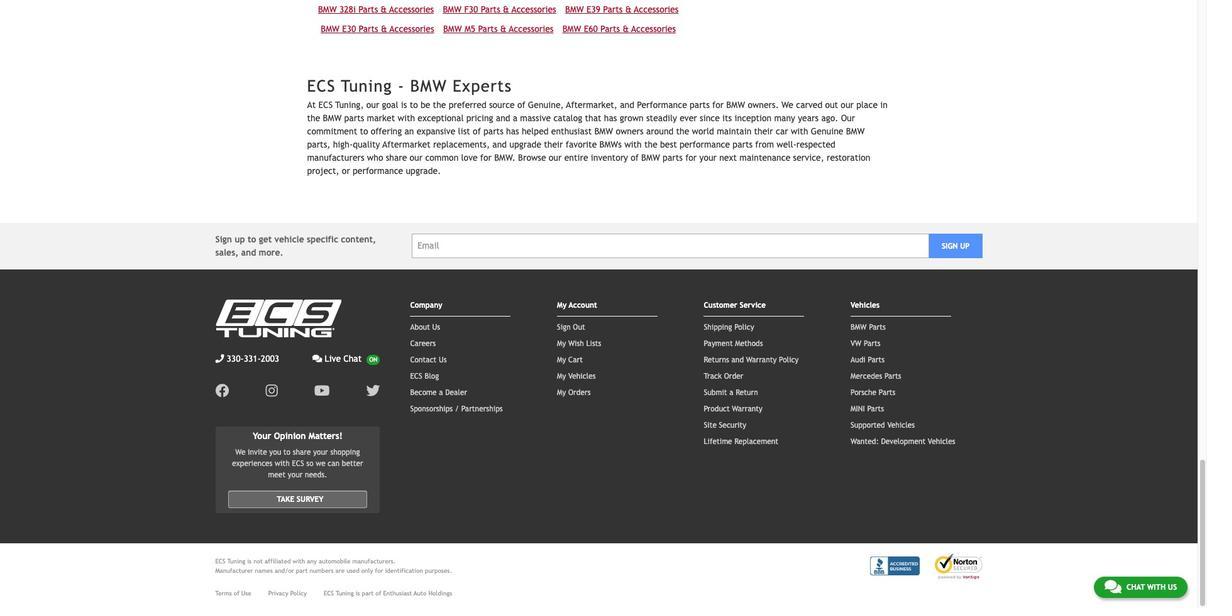 Task type: locate. For each thing, give the bounding box(es) containing it.
us right contact
[[439, 356, 447, 365]]

auto
[[414, 590, 427, 597]]

parts right e30
[[359, 24, 378, 34]]

about
[[410, 323, 430, 332]]

f30
[[464, 5, 478, 15]]

tuning up tuning,
[[341, 77, 392, 96]]

returns and warranty policy link
[[704, 356, 799, 365]]

your
[[700, 153, 717, 163], [313, 448, 328, 457], [288, 471, 303, 480]]

5 my from the top
[[557, 389, 566, 397]]

numbers
[[310, 568, 334, 575]]

sign
[[215, 235, 232, 245], [942, 242, 958, 251], [557, 323, 571, 332]]

performance down who
[[353, 166, 403, 176]]

2 vertical spatial policy
[[290, 590, 307, 597]]

0 horizontal spatial part
[[296, 568, 308, 575]]

mercedes
[[851, 372, 883, 381]]

or
[[342, 166, 350, 176]]

supported vehicles link
[[851, 421, 915, 430]]

ecs down numbers
[[324, 590, 334, 597]]

my
[[557, 301, 567, 310], [557, 340, 566, 348], [557, 356, 566, 365], [557, 372, 566, 381], [557, 389, 566, 397]]

company
[[410, 301, 443, 310]]

330-331-2003
[[227, 354, 279, 364]]

sign inside sign up to get vehicle specific content, sales, and more.
[[215, 235, 232, 245]]

so
[[306, 459, 314, 468]]

parts down tuning,
[[344, 113, 364, 123]]

sign for sign up to get vehicle specific content, sales, and more.
[[215, 235, 232, 245]]

you
[[269, 448, 281, 457]]

1 horizontal spatial their
[[754, 126, 773, 136]]

& up bmw e60 parts & accessories
[[626, 5, 632, 15]]

our up market
[[366, 100, 379, 110]]

my for my account
[[557, 301, 567, 310]]

0 vertical spatial tuning
[[341, 77, 392, 96]]

up for sign up
[[960, 242, 970, 251]]

sponsorships / partnerships link
[[410, 405, 503, 414]]

your right meet
[[288, 471, 303, 480]]

accessories for bmw e39 parts & accessories
[[634, 5, 679, 15]]

lists
[[586, 340, 602, 348]]

accessories down bmw e39 parts & accessories
[[631, 24, 676, 34]]

maintenance
[[740, 153, 791, 163]]

1 vertical spatial has
[[506, 126, 519, 136]]

list
[[458, 126, 470, 136]]

wish
[[569, 340, 584, 348]]

my wish lists
[[557, 340, 602, 348]]

part inside ecs tuning is not affiliated with any automobile manufacturers. manufacturer names and/or part numbers are used only for identification purposes.
[[296, 568, 308, 575]]

accessories up bmw e30 parts & accessories
[[389, 5, 434, 15]]

is
[[401, 100, 407, 110], [247, 558, 252, 565], [356, 590, 360, 597]]

product warranty
[[704, 405, 763, 414]]

sales,
[[215, 248, 239, 258]]

0 vertical spatial performance
[[680, 140, 730, 150]]

1 horizontal spatial a
[[513, 113, 518, 123]]

1 horizontal spatial policy
[[735, 323, 754, 332]]

owners.
[[748, 100, 779, 110]]

& for f30
[[503, 5, 509, 15]]

1 horizontal spatial up
[[960, 242, 970, 251]]

my for my wish lists
[[557, 340, 566, 348]]

0 vertical spatial their
[[754, 126, 773, 136]]

4 my from the top
[[557, 372, 566, 381]]

a left 'dealer'
[[439, 389, 443, 397]]

their up from at the top right
[[754, 126, 773, 136]]

Email email field
[[412, 234, 929, 259]]

2 horizontal spatial policy
[[779, 356, 799, 365]]

is for ecs tuning is part of
[[356, 590, 360, 597]]

are
[[336, 568, 345, 575]]

1 horizontal spatial share
[[386, 153, 407, 163]]

accessories down bmw 328i parts & accessories
[[390, 24, 434, 34]]

& for e60
[[623, 24, 629, 34]]

who
[[367, 153, 383, 163]]

share up "so"
[[293, 448, 311, 457]]

0 horizontal spatial sign
[[215, 235, 232, 245]]

my for my vehicles
[[557, 372, 566, 381]]

youtube logo image
[[314, 384, 330, 398]]

1 horizontal spatial chat
[[1127, 584, 1145, 592]]

replacement
[[735, 438, 779, 446]]

bmw left e30
[[321, 24, 340, 34]]

ecs inside ecs tuning is not affiliated with any automobile manufacturers. manufacturer names and/or part numbers are used only for identification purposes.
[[215, 558, 226, 565]]

parts
[[690, 100, 710, 110], [344, 113, 364, 123], [484, 126, 504, 136], [733, 140, 753, 150], [663, 153, 683, 163]]

to right you
[[284, 448, 291, 457]]

bmw left "e39"
[[565, 5, 584, 15]]

with right comments image
[[1147, 584, 1166, 592]]

a
[[513, 113, 518, 123], [439, 389, 443, 397], [730, 389, 734, 397]]

0 horizontal spatial chat
[[344, 354, 362, 364]]

of left use
[[234, 590, 239, 597]]

1 vertical spatial is
[[247, 558, 252, 565]]

1 horizontal spatial part
[[362, 590, 374, 597]]

330-
[[227, 354, 244, 364]]

1 horizontal spatial sign
[[557, 323, 571, 332]]

us for contact us
[[439, 356, 447, 365]]

m5
[[465, 24, 476, 34]]

1 vertical spatial performance
[[353, 166, 403, 176]]

shipping
[[704, 323, 732, 332]]

careers
[[410, 340, 436, 348]]

their down enthusiast
[[544, 140, 563, 150]]

account
[[569, 301, 597, 310]]

my for my orders
[[557, 389, 566, 397]]

0 horizontal spatial up
[[235, 235, 245, 245]]

live chat link
[[312, 353, 380, 366]]

favorite
[[566, 140, 597, 150]]

chat right comments image
[[1127, 584, 1145, 592]]

with inside ecs tuning is not affiliated with any automobile manufacturers. manufacturer names and/or part numbers are used only for identification purposes.
[[293, 558, 305, 565]]

ecs for ecs tuning is not affiliated with any automobile manufacturers. manufacturer names and/or part numbers are used only for identification purposes.
[[215, 558, 226, 565]]

commitment
[[307, 126, 357, 136]]

& down bmw 328i parts & accessories
[[381, 24, 387, 34]]

chat right live at the left bottom of the page
[[344, 354, 362, 364]]

0 horizontal spatial share
[[293, 448, 311, 457]]

around
[[646, 126, 674, 136]]

restoration
[[827, 153, 871, 163]]

wanted:
[[851, 438, 879, 446]]

parts down best
[[663, 153, 683, 163]]

to left get
[[248, 235, 256, 245]]

is inside ecs tuning is not affiliated with any automobile manufacturers. manufacturer names and/or part numbers are used only for identification purposes.
[[247, 558, 252, 565]]

warranty down return
[[732, 405, 763, 414]]

my orders link
[[557, 389, 591, 397]]

share down aftermarket
[[386, 153, 407, 163]]

part down "any"
[[296, 568, 308, 575]]

1 vertical spatial chat
[[1127, 584, 1145, 592]]

is left not
[[247, 558, 252, 565]]

affiliated
[[265, 558, 291, 565]]

ecs left "so"
[[292, 459, 304, 468]]

the down ever
[[676, 126, 690, 136]]

& down bmw e39 parts & accessories
[[623, 24, 629, 34]]

is down the used
[[356, 590, 360, 597]]

for up since
[[713, 100, 724, 110]]

accessories for bmw 328i parts & accessories
[[389, 5, 434, 15]]

328i
[[340, 5, 356, 15]]

331-
[[244, 354, 261, 364]]

up inside sign up to get vehicle specific content, sales, and more.
[[235, 235, 245, 245]]

1 vertical spatial your
[[313, 448, 328, 457]]

0 vertical spatial has
[[604, 113, 617, 123]]

1 vertical spatial share
[[293, 448, 311, 457]]

bmw.
[[494, 153, 516, 163]]

the down at
[[307, 113, 320, 123]]

0 vertical spatial us
[[432, 323, 440, 332]]

0 vertical spatial part
[[296, 568, 308, 575]]

bmw e30 parts & accessories link
[[321, 24, 434, 34]]

2 horizontal spatial a
[[730, 389, 734, 397]]

my left orders
[[557, 389, 566, 397]]

tuning inside ecs tuning is not affiliated with any automobile manufacturers. manufacturer names and/or part numbers are used only for identification purposes.
[[227, 558, 245, 565]]

1 vertical spatial tuning
[[227, 558, 245, 565]]

1 vertical spatial us
[[439, 356, 447, 365]]

for inside ecs tuning is not affiliated with any automobile manufacturers. manufacturer names and/or part numbers are used only for identification purposes.
[[375, 568, 383, 575]]

my left cart
[[557, 356, 566, 365]]

a for company
[[439, 389, 443, 397]]

is for ecs tuning is not affiliated with any automobile manufacturers.
[[247, 558, 252, 565]]

we up the experiences
[[235, 448, 246, 457]]

and right sales,
[[241, 248, 256, 258]]

& up bmw m5 parts & accessories link
[[503, 5, 509, 15]]

0 vertical spatial is
[[401, 100, 407, 110]]

comments image
[[1105, 580, 1122, 595]]

with left "any"
[[293, 558, 305, 565]]

mini parts
[[851, 405, 884, 414]]

phone image
[[215, 355, 224, 363]]

has right that
[[604, 113, 617, 123]]

development
[[881, 438, 926, 446]]

1 my from the top
[[557, 301, 567, 310]]

to up quality
[[360, 126, 368, 136]]

partnerships
[[461, 405, 503, 414]]

2 my from the top
[[557, 340, 566, 348]]

your left next
[[700, 153, 717, 163]]

a down source
[[513, 113, 518, 123]]

2003
[[261, 354, 279, 364]]

we inside ecs tuning - bmw experts at ecs tuning, our goal is to be the preferred source of genuine, aftermarket, and performance parts for bmw owners. we carved out our place in the bmw parts market with exceptional pricing and a massive catalog that has grown steadily ever since its inception many years ago. our commitment to offering an expansive list of parts has helped enthusiast bmw owners around the world maintain their car with genuine bmw parts, high-quality aftermarket replacements, and upgrade their favorite bmws with the best performance parts from well-respected manufacturers who share our common love for bmw. browse our entire inventory of bmw parts for your next maintenance service, restoration project, or performance upgrade.
[[782, 100, 794, 110]]

is inside ecs tuning - bmw experts at ecs tuning, our goal is to be the preferred source of genuine, aftermarket, and performance parts for bmw owners. we carved out our place in the bmw parts market with exceptional pricing and a massive catalog that has grown steadily ever since its inception many years ago. our commitment to offering an expansive list of parts has helped enthusiast bmw owners around the world maintain their car with genuine bmw parts, high-quality aftermarket replacements, and upgrade their favorite bmws with the best performance parts from well-respected manufacturers who share our common love for bmw. browse our entire inventory of bmw parts for your next maintenance service, restoration project, or performance upgrade.
[[401, 100, 407, 110]]

1 vertical spatial we
[[235, 448, 246, 457]]

vehicles right the 'development'
[[928, 438, 956, 446]]

0 vertical spatial chat
[[344, 354, 362, 364]]

best
[[660, 140, 677, 150]]

ecs left blog
[[410, 372, 422, 381]]

that
[[585, 113, 602, 123]]

for right 'love'
[[480, 153, 492, 163]]

ago.
[[822, 113, 839, 123]]

accessories up bmw m5 parts & accessories link
[[512, 5, 556, 15]]

sign for sign up
[[942, 242, 958, 251]]

tuning up manufacturer
[[227, 558, 245, 565]]

0 vertical spatial we
[[782, 100, 794, 110]]

content,
[[341, 235, 376, 245]]

3 my from the top
[[557, 356, 566, 365]]

our
[[366, 100, 379, 110], [841, 100, 854, 110], [410, 153, 423, 163], [549, 153, 562, 163]]

for down manufacturers.
[[375, 568, 383, 575]]

2 vertical spatial your
[[288, 471, 303, 480]]

0 vertical spatial your
[[700, 153, 717, 163]]

bmw 328i parts & accessories
[[318, 5, 434, 15]]

accessories for bmw e30 parts & accessories
[[390, 24, 434, 34]]

2 vertical spatial us
[[1168, 584, 1177, 592]]

0 horizontal spatial your
[[288, 471, 303, 480]]

audi parts link
[[851, 356, 885, 365]]

& up bmw e30 parts & accessories
[[381, 5, 387, 15]]

parts down porsche parts
[[868, 405, 884, 414]]

2 horizontal spatial is
[[401, 100, 407, 110]]

1 horizontal spatial we
[[782, 100, 794, 110]]

us right the about
[[432, 323, 440, 332]]

& for e30
[[381, 24, 387, 34]]

accessories for bmw e60 parts & accessories
[[631, 24, 676, 34]]

parts
[[359, 5, 378, 15], [481, 5, 500, 15], [603, 5, 623, 15], [359, 24, 378, 34], [478, 24, 498, 34], [601, 24, 620, 34], [869, 323, 886, 332], [864, 340, 881, 348], [868, 356, 885, 365], [885, 372, 902, 381], [879, 389, 896, 397], [868, 405, 884, 414]]

1 horizontal spatial is
[[356, 590, 360, 597]]

& for e39
[[626, 5, 632, 15]]

0 horizontal spatial is
[[247, 558, 252, 565]]

sign inside sign up button
[[942, 242, 958, 251]]

& for 328i
[[381, 5, 387, 15]]

privacy policy
[[268, 590, 307, 597]]

twitter logo image
[[366, 384, 380, 398]]

bmw left "328i"
[[318, 5, 337, 15]]

performance
[[680, 140, 730, 150], [353, 166, 403, 176]]

massive
[[520, 113, 551, 123]]

live
[[325, 354, 341, 364]]

aftermarket
[[383, 140, 431, 150]]

0 horizontal spatial we
[[235, 448, 246, 457]]

up inside button
[[960, 242, 970, 251]]

returns and warranty policy
[[704, 356, 799, 365]]

1 vertical spatial warranty
[[732, 405, 763, 414]]

0 horizontal spatial a
[[439, 389, 443, 397]]

0 horizontal spatial performance
[[353, 166, 403, 176]]

world
[[692, 126, 714, 136]]

us right comments image
[[1168, 584, 1177, 592]]

our up our
[[841, 100, 854, 110]]

2 vertical spatial tuning
[[336, 590, 354, 597]]

share inside ecs tuning - bmw experts at ecs tuning, our goal is to be the preferred source of genuine, aftermarket, and performance parts for bmw owners. we carved out our place in the bmw parts market with exceptional pricing and a massive catalog that has grown steadily ever since its inception many years ago. our commitment to offering an expansive list of parts has helped enthusiast bmw owners around the world maintain their car with genuine bmw parts, high-quality aftermarket replacements, and upgrade their favorite bmws with the best performance parts from well-respected manufacturers who share our common love for bmw. browse our entire inventory of bmw parts for your next maintenance service, restoration project, or performance upgrade.
[[386, 153, 407, 163]]

our up upgrade.
[[410, 153, 423, 163]]

0 vertical spatial share
[[386, 153, 407, 163]]

bmw e39 parts & accessories
[[565, 5, 679, 15]]

sponsorships / partnerships
[[410, 405, 503, 414]]

my left wish
[[557, 340, 566, 348]]

2 vertical spatial is
[[356, 590, 360, 597]]

is right the goal
[[401, 100, 407, 110]]

names
[[255, 568, 273, 575]]

submit a return
[[704, 389, 758, 397]]

330-331-2003 link
[[215, 353, 279, 366]]

bmw e30 parts & accessories
[[321, 24, 434, 34]]

parts up porsche parts
[[885, 372, 902, 381]]

0 horizontal spatial their
[[544, 140, 563, 150]]

automobile
[[319, 558, 351, 565]]

0 horizontal spatial policy
[[290, 590, 307, 597]]

bmw parts
[[851, 323, 886, 332]]

2 horizontal spatial sign
[[942, 242, 958, 251]]

my vehicles link
[[557, 372, 596, 381]]

vehicles up orders
[[569, 372, 596, 381]]

chat
[[344, 354, 362, 364], [1127, 584, 1145, 592]]

2 horizontal spatial your
[[700, 153, 717, 163]]

accessories up bmw e60 parts & accessories
[[634, 5, 679, 15]]

with inside 'we invite you to share your shopping experiences with ecs so we can better meet your needs.'
[[275, 459, 290, 468]]

sign up to get vehicle specific content, sales, and more.
[[215, 235, 376, 258]]

with up meet
[[275, 459, 290, 468]]

we inside 'we invite you to share your shopping experiences with ecs so we can better meet your needs.'
[[235, 448, 246, 457]]

1 horizontal spatial has
[[604, 113, 617, 123]]

my down "my cart"
[[557, 372, 566, 381]]

0 vertical spatial policy
[[735, 323, 754, 332]]

your up 'we'
[[313, 448, 328, 457]]

has up the upgrade
[[506, 126, 519, 136]]

tuning inside ecs tuning - bmw experts at ecs tuning, our goal is to be the preferred source of genuine, aftermarket, and performance parts for bmw owners. we carved out our place in the bmw parts market with exceptional pricing and a massive catalog that has grown steadily ever since its inception many years ago. our commitment to offering an expansive list of parts has helped enthusiast bmw owners around the world maintain their car with genuine bmw parts, high-quality aftermarket replacements, and upgrade their favorite bmws with the best performance parts from well-respected manufacturers who share our common love for bmw. browse our entire inventory of bmw parts for your next maintenance service, restoration project, or performance upgrade.
[[341, 77, 392, 96]]

e60
[[584, 24, 598, 34]]

instagram logo image
[[266, 384, 278, 398]]

ecs up manufacturer
[[215, 558, 226, 565]]



Task type: vqa. For each thing, say whether or not it's contained in the screenshot.
"4"
no



Task type: describe. For each thing, give the bounding box(es) containing it.
upgrade.
[[406, 166, 441, 176]]

take survey
[[277, 495, 324, 504]]

ecs for ecs tuning - bmw experts at ecs tuning, our goal is to be the preferred source of genuine, aftermarket, and performance parts for bmw owners. we carved out our place in the bmw parts market with exceptional pricing and a massive catalog that has grown steadily ever since its inception many years ago. our commitment to offering an expansive list of parts has helped enthusiast bmw owners around the world maintain their car with genuine bmw parts, high-quality aftermarket replacements, and upgrade their favorite bmws with the best performance parts from well-respected manufacturers who share our common love for bmw. browse our entire inventory of bmw parts for your next maintenance service, restoration project, or performance upgrade.
[[307, 77, 336, 96]]

preferred
[[449, 100, 487, 110]]

love
[[461, 153, 478, 163]]

survey
[[297, 495, 324, 504]]

of up massive
[[518, 100, 526, 110]]

ecs tuning is part of enthusiast auto holdings
[[324, 590, 452, 597]]

a for customer service
[[730, 389, 734, 397]]

enthusiast auto holdings link
[[383, 589, 452, 598]]

the up exceptional
[[433, 100, 446, 110]]

bmw up commitment
[[323, 113, 342, 123]]

my account
[[557, 301, 597, 310]]

become a dealer link
[[410, 389, 467, 397]]

customer
[[704, 301, 738, 310]]

and inside sign up to get vehicle specific content, sales, and more.
[[241, 248, 256, 258]]

for down world
[[686, 153, 697, 163]]

grown
[[620, 113, 644, 123]]

supported vehicles
[[851, 421, 915, 430]]

and up the order
[[732, 356, 744, 365]]

not
[[254, 558, 263, 565]]

and down source
[[496, 113, 510, 123]]

common
[[425, 153, 459, 163]]

sign for sign out
[[557, 323, 571, 332]]

shopping
[[330, 448, 360, 457]]

1 vertical spatial their
[[544, 140, 563, 150]]

ecs for ecs tuning is part of enthusiast auto holdings
[[324, 590, 334, 597]]

parts right m5
[[478, 24, 498, 34]]

helped
[[522, 126, 549, 136]]

1 vertical spatial part
[[362, 590, 374, 597]]

ecs tuning image
[[215, 300, 341, 338]]

ecs for ecs blog
[[410, 372, 422, 381]]

holdings
[[429, 590, 452, 597]]

parts down mercedes parts 'link'
[[879, 389, 896, 397]]

of right list
[[473, 126, 481, 136]]

opinion
[[274, 431, 306, 441]]

tuning for part
[[336, 590, 354, 597]]

/
[[455, 405, 459, 414]]

respected
[[797, 140, 836, 150]]

a inside ecs tuning - bmw experts at ecs tuning, our goal is to be the preferred source of genuine, aftermarket, and performance parts for bmw owners. we carved out our place in the bmw parts market with exceptional pricing and a massive catalog that has grown steadily ever since its inception many years ago. our commitment to offering an expansive list of parts has helped enthusiast bmw owners around the world maintain their car with genuine bmw parts, high-quality aftermarket replacements, and upgrade their favorite bmws with the best performance parts from well-respected manufacturers who share our common love for bmw. browse our entire inventory of bmw parts for your next maintenance service, restoration project, or performance upgrade.
[[513, 113, 518, 123]]

ecs blog link
[[410, 372, 439, 381]]

maintain
[[717, 126, 752, 136]]

1 horizontal spatial your
[[313, 448, 328, 457]]

become
[[410, 389, 437, 397]]

my cart
[[557, 356, 583, 365]]

us for about us
[[432, 323, 440, 332]]

parts down maintain
[[733, 140, 753, 150]]

chat with us
[[1127, 584, 1177, 592]]

payment methods link
[[704, 340, 763, 348]]

vw parts link
[[851, 340, 881, 348]]

0 vertical spatial warranty
[[746, 356, 777, 365]]

with up an
[[398, 113, 415, 123]]

our
[[841, 113, 855, 123]]

parts right "328i"
[[359, 5, 378, 15]]

bmw parts link
[[851, 323, 886, 332]]

steadily
[[646, 113, 677, 123]]

ecs right at
[[319, 100, 333, 110]]

& for m5
[[500, 24, 507, 34]]

contact us link
[[410, 356, 447, 365]]

parts right the e60
[[601, 24, 620, 34]]

specific
[[307, 235, 338, 245]]

of right inventory
[[631, 153, 639, 163]]

accessories for bmw f30 parts & accessories
[[512, 5, 556, 15]]

track
[[704, 372, 722, 381]]

ecs inside 'we invite you to share your shopping experiences with ecs so we can better meet your needs.'
[[292, 459, 304, 468]]

our left entire
[[549, 153, 562, 163]]

my orders
[[557, 389, 591, 397]]

bmw up the its
[[727, 100, 745, 110]]

take survey button
[[228, 491, 368, 509]]

supported
[[851, 421, 885, 430]]

parts up since
[[690, 100, 710, 110]]

porsche parts
[[851, 389, 896, 397]]

experiences
[[232, 459, 273, 468]]

market
[[367, 113, 395, 123]]

parts up mercedes parts 'link'
[[868, 356, 885, 365]]

cart
[[569, 356, 583, 365]]

and/or
[[275, 568, 294, 575]]

take survey link
[[228, 491, 368, 509]]

ever
[[680, 113, 697, 123]]

product
[[704, 405, 730, 414]]

wanted: development vehicles
[[851, 438, 956, 446]]

experts
[[453, 77, 512, 96]]

up for sign up to get vehicle specific content, sales, and more.
[[235, 235, 245, 245]]

tuning,
[[335, 100, 364, 110]]

get
[[259, 235, 272, 245]]

lifetime
[[704, 438, 732, 446]]

become a dealer
[[410, 389, 467, 397]]

vehicles up wanted: development vehicles on the bottom of the page
[[888, 421, 915, 430]]

out
[[573, 323, 585, 332]]

policy for shipping policy
[[735, 323, 754, 332]]

parts right vw
[[864, 340, 881, 348]]

to inside 'we invite you to share your shopping experiences with ecs so we can better meet your needs.'
[[284, 448, 291, 457]]

and up grown
[[620, 100, 635, 110]]

methods
[[735, 340, 763, 348]]

with down owners
[[625, 140, 642, 150]]

its
[[723, 113, 732, 123]]

policy for privacy policy
[[290, 590, 307, 597]]

parts right "e39"
[[603, 5, 623, 15]]

at
[[307, 100, 316, 110]]

0 horizontal spatial has
[[506, 126, 519, 136]]

parts up vw parts
[[869, 323, 886, 332]]

bmw up be
[[410, 77, 447, 96]]

bmw left f30
[[443, 5, 462, 15]]

of inside 'link'
[[234, 590, 239, 597]]

track order link
[[704, 372, 744, 381]]

your inside ecs tuning - bmw experts at ecs tuning, our goal is to be the preferred source of genuine, aftermarket, and performance parts for bmw owners. we carved out our place in the bmw parts market with exceptional pricing and a massive catalog that has grown steadily ever since its inception many years ago. our commitment to offering an expansive list of parts has helped enthusiast bmw owners around the world maintain their car with genuine bmw parts, high-quality aftermarket replacements, and upgrade their favorite bmws with the best performance parts from well-respected manufacturers who share our common love for bmw. browse our entire inventory of bmw parts for your next maintenance service, restoration project, or performance upgrade.
[[700, 153, 717, 163]]

vehicles up bmw parts
[[851, 301, 880, 310]]

use
[[241, 590, 251, 597]]

bmw left the e60
[[563, 24, 581, 34]]

contact
[[410, 356, 437, 365]]

comments image
[[312, 355, 322, 363]]

of left enthusiast on the left of the page
[[376, 590, 381, 597]]

purposes.
[[425, 568, 452, 575]]

tuning for not
[[227, 558, 245, 565]]

site security
[[704, 421, 747, 430]]

can
[[328, 459, 340, 468]]

facebook logo image
[[215, 384, 229, 398]]

replacements,
[[433, 140, 490, 150]]

tuning for bmw
[[341, 77, 392, 96]]

meet
[[268, 471, 286, 480]]

parts right f30
[[481, 5, 500, 15]]

manufacturers.
[[352, 558, 396, 565]]

1 vertical spatial policy
[[779, 356, 799, 365]]

an
[[405, 126, 414, 136]]

bmw left m5
[[443, 24, 462, 34]]

project,
[[307, 166, 339, 176]]

bmw up vw
[[851, 323, 867, 332]]

share inside 'we invite you to share your shopping experiences with ecs so we can better meet your needs.'
[[293, 448, 311, 457]]

accessories for bmw m5 parts & accessories
[[509, 24, 554, 34]]

my vehicles
[[557, 372, 596, 381]]

identification
[[385, 568, 423, 575]]

bmw down our
[[846, 126, 865, 136]]

bmw f30 parts & accessories
[[443, 5, 556, 15]]

1 horizontal spatial performance
[[680, 140, 730, 150]]

privacy
[[268, 590, 288, 597]]

with down the years
[[791, 126, 808, 136]]

take
[[277, 495, 294, 504]]

terms of use
[[215, 590, 251, 597]]

bmw down around
[[642, 153, 660, 163]]

site
[[704, 421, 717, 430]]

to inside sign up to get vehicle specific content, sales, and more.
[[248, 235, 256, 245]]

years
[[798, 113, 819, 123]]

submit a return link
[[704, 389, 758, 397]]

bmw up "bmws"
[[595, 126, 613, 136]]

the down around
[[645, 140, 658, 150]]

to left be
[[410, 100, 418, 110]]

catalog
[[554, 113, 583, 123]]

sign up
[[942, 242, 970, 251]]

my for my cart
[[557, 356, 566, 365]]

expansive
[[417, 126, 456, 136]]

parts down pricing
[[484, 126, 504, 136]]

vehicle
[[275, 235, 304, 245]]

we invite you to share your shopping experiences with ecs so we can better meet your needs.
[[232, 448, 363, 480]]

parts,
[[307, 140, 330, 150]]

vw
[[851, 340, 862, 348]]

site security link
[[704, 421, 747, 430]]

and up bmw.
[[493, 140, 507, 150]]

service
[[740, 301, 766, 310]]



